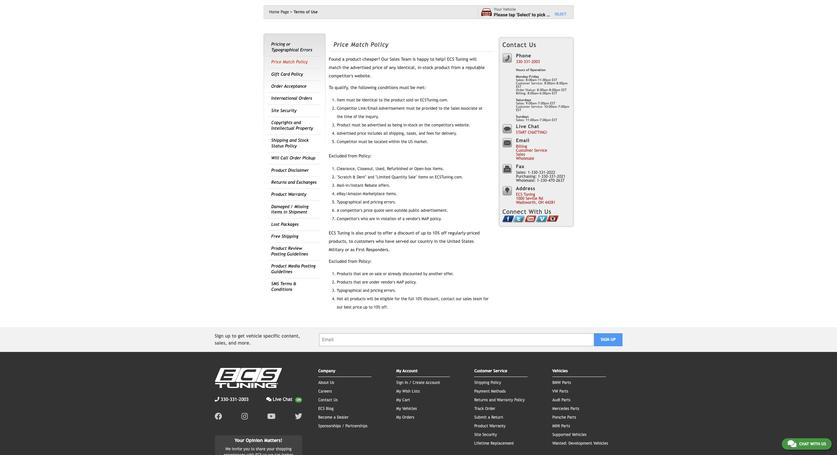 Task type: vqa. For each thing, say whether or not it's contained in the screenshot.
the topmost policy:
yes



Task type: locate. For each thing, give the bounding box(es) containing it.
1 vertical spatial website.
[[455, 123, 470, 128]]

be down inquiry.
[[362, 123, 366, 128]]

1 vertical spatial sales
[[451, 106, 460, 111]]

1 vertical spatial account
[[426, 381, 440, 386]]

0 vertical spatial your
[[494, 7, 502, 12]]

the down link/email
[[358, 115, 364, 119]]

your up please
[[494, 7, 502, 12]]

to inside sign up to get vehicle specific content, sales, and more.
[[232, 334, 236, 339]]

competitor's
[[329, 74, 353, 79], [431, 123, 454, 128], [340, 208, 362, 213]]

parts for porsche parts
[[567, 416, 576, 420]]

ecstuning.com. for "scratch & dent" and "limited quantity sale" items on ecstuning.com.
[[435, 175, 463, 180]]

and down ebay/amazon marketplace items.
[[363, 200, 369, 205]]

sign up to get vehicle specific content, sales, and more.
[[215, 334, 300, 346]]

2 my from the top
[[396, 390, 401, 394]]

vehicle inside your vehicle please tap 'select' to pick a vehicle
[[550, 12, 565, 17]]

2 horizontal spatial 10%
[[433, 231, 440, 236]]

provided
[[422, 106, 437, 111]]

2 that from the top
[[353, 280, 361, 285]]

products for products that are under vendor's map policy.
[[337, 280, 352, 285]]

0 vertical spatial competitor
[[337, 106, 357, 111]]

account up in
[[403, 369, 418, 374]]

guidelines
[[287, 252, 308, 257], [271, 270, 292, 275]]

typographical inside pricing or typographical errors
[[271, 47, 299, 52]]

ecs down address
[[516, 193, 523, 197]]

will up the reputable
[[470, 57, 477, 62]]

tuning inside address ecs tuning 1000 seville rd wadsworth, oh 44281
[[524, 193, 535, 197]]

site security
[[271, 108, 297, 113], [474, 433, 497, 438]]

1 vertical spatial vehicle
[[246, 334, 262, 339]]

are for on
[[362, 272, 368, 277]]

1 horizontal spatial product warranty link
[[474, 424, 506, 429]]

vehicles up wanted: development vehicles link
[[572, 433, 587, 438]]

/ down dealer
[[342, 424, 344, 429]]

0 vertical spatial match
[[351, 41, 369, 48]]

0 horizontal spatial match
[[283, 60, 295, 65]]

your for your opinion matters!
[[235, 439, 244, 444]]

to inside not all products will be eligible for the full 10% discount, contact our sales team for our best price up to 10% off.
[[369, 306, 373, 310]]

1 competitor from the top
[[337, 106, 357, 111]]

2 horizontal spatial tuning
[[524, 193, 535, 197]]

2 horizontal spatial chat
[[799, 442, 809, 447]]

oh
[[538, 201, 544, 205]]

contact
[[502, 41, 527, 48], [318, 398, 332, 403]]

330- down phone
[[516, 60, 524, 64]]

wanted:
[[552, 442, 567, 447]]

guidelines inside product review posting guidelines
[[287, 252, 308, 257]]

& inside sms terms & conditions
[[293, 282, 296, 287]]

terms right page at the left top
[[294, 10, 305, 14]]

from left the reputable
[[451, 65, 461, 70]]

10% right the 'full'
[[415, 297, 422, 302]]

1 errors. from the top
[[384, 200, 396, 205]]

shipping policy
[[474, 381, 501, 386]]

returns for returns and warranty policy
[[474, 398, 488, 403]]

0 horizontal spatial as
[[350, 248, 355, 253]]

1 vertical spatial errors.
[[384, 289, 396, 293]]

2 vertical spatial tuning
[[337, 231, 350, 236]]

to up country on the bottom of page
[[427, 231, 431, 236]]

331- inside phone 330-331-2003
[[524, 60, 532, 64]]

in inside the ecs tuning is also proud to offer a discount of up to 10% off regularly-priced products, to customers who have served our country in the united states military or as first responders.
[[434, 239, 438, 244]]

to left offer
[[377, 231, 382, 236]]

returns and warranty policy
[[474, 398, 525, 403]]

vendor's down already
[[381, 280, 395, 285]]

site
[[271, 108, 279, 113], [474, 433, 481, 438]]

happy
[[417, 57, 429, 62]]

typographical down 'ebay/amazon'
[[337, 200, 362, 205]]

1 vertical spatial warranty
[[497, 398, 513, 403]]

sales: left 11:00am-
[[516, 118, 525, 122]]

2 horizontal spatial sign
[[601, 338, 609, 343]]

found
[[329, 57, 341, 62]]

2 horizontal spatial our
[[456, 297, 462, 302]]

vehicles up bmw parts
[[552, 369, 568, 374]]

1 horizontal spatial all
[[383, 131, 388, 136]]

be inside not all products will be eligible for the full 10% discount, contact our sales team for our best price up to 10% off.
[[375, 297, 379, 302]]

0 horizontal spatial is
[[351, 231, 354, 236]]

live right comments icon
[[273, 397, 281, 403]]

comments image
[[788, 440, 797, 448]]

associate
[[461, 106, 478, 111]]

with inside we invite you to share your shopping experiences with ecs so we can bette
[[246, 453, 254, 456]]

0 horizontal spatial orders
[[299, 96, 312, 101]]

is inside the ecs tuning is also proud to offer a discount of up to 10% off regularly-priced products, to customers who have served our country in the united states military or as first responders.
[[351, 231, 354, 236]]

wanted: development vehicles
[[552, 442, 608, 447]]

will right products
[[367, 297, 373, 302]]

1 vertical spatial is
[[351, 231, 354, 236]]

sale
[[375, 272, 382, 277]]

1 horizontal spatial contact us
[[502, 41, 536, 48]]

0 vertical spatial competitor's
[[329, 74, 353, 79]]

0 horizontal spatial terms
[[280, 282, 292, 287]]

and inside sign up to get vehicle specific content, sales, and more.
[[228, 341, 236, 346]]

are left the sale
[[362, 272, 368, 277]]

are for under
[[362, 280, 368, 285]]

1 vertical spatial competitor's
[[431, 123, 454, 128]]

be inside competitor link/email advertisement must be provided to the sales associate at the time of the inquiry.
[[416, 106, 421, 111]]

to right you
[[251, 447, 255, 452]]

your inside your vehicle please tap 'select' to pick a vehicle
[[494, 7, 502, 12]]

my up my wish lists link
[[396, 369, 401, 374]]

pricing
[[371, 200, 383, 205], [371, 289, 383, 293]]

my account
[[396, 369, 418, 374]]

chat inside live chat link
[[283, 397, 292, 403]]

sign for sign up to get vehicle specific content, sales, and more.
[[215, 334, 224, 339]]

1 vertical spatial ecstuning.com.
[[435, 175, 463, 180]]

orders
[[299, 96, 312, 101], [402, 416, 414, 420]]

1 vertical spatial in
[[376, 217, 380, 222]]

0 vertical spatial advertised
[[350, 65, 371, 70]]

ecs inside we invite you to share your shopping experiences with ecs so we can bette
[[255, 453, 262, 456]]

advertised down cheaper?
[[350, 65, 371, 70]]

1 that from the top
[[353, 272, 361, 277]]

that left the sale
[[353, 272, 361, 277]]

1 horizontal spatial tuning
[[456, 57, 468, 62]]

service:
[[531, 82, 543, 85], [531, 105, 543, 109]]

in- inside found a product cheaper? our sales team is happy to help! ecs tuning will match the advertised price of any identical, in-stock product from a reputable competitor's website.
[[418, 65, 423, 70]]

chat down 11:00am-
[[528, 124, 539, 129]]

the left us
[[401, 140, 407, 145]]

1 my from the top
[[396, 369, 401, 374]]

2 errors. from the top
[[384, 289, 396, 293]]

0 vertical spatial vendor's
[[406, 217, 420, 222]]

ecs left blog
[[318, 407, 325, 412]]

ebay/amazon
[[337, 192, 362, 196]]

packages
[[281, 222, 299, 227]]

0 vertical spatial price match policy
[[334, 41, 389, 48]]

stock inside found a product cheaper? our sales team is happy to help! ecs tuning will match the advertised price of any identical, in-stock product from a reputable competitor's website.
[[423, 65, 433, 70]]

price inside found a product cheaper? our sales team is happy to help! ecs tuning will match the advertised price of any identical, in-stock product from a reputable competitor's website.
[[372, 65, 382, 70]]

posting right media
[[301, 264, 316, 269]]

2 competitor from the top
[[337, 140, 357, 145]]

ecs inside found a product cheaper? our sales team is happy to help! ecs tuning will match the advertised price of any identical, in-stock product from a reputable competitor's website.
[[447, 57, 454, 62]]

0 vertical spatial sales
[[390, 57, 400, 62]]

and
[[294, 120, 301, 125], [419, 131, 425, 136], [289, 138, 297, 143], [368, 175, 374, 180], [288, 180, 295, 185], [363, 200, 369, 205], [363, 289, 369, 293], [228, 341, 236, 346], [489, 398, 496, 403]]

4 sales: from the top
[[516, 171, 527, 175]]

product warranty link down returns and exchanges
[[271, 192, 306, 197]]

1 horizontal spatial vendor's
[[406, 217, 420, 222]]

link/email
[[358, 106, 378, 111]]

your up invite
[[235, 439, 244, 444]]

become
[[318, 416, 332, 420]]

products for products that are on sale or already discounted by another offer.
[[337, 272, 352, 277]]

"scratch & dent" and "limited quantity sale" items on ecstuning.com.
[[337, 175, 463, 180]]

ecstuning.com. up the provided at the top
[[420, 98, 449, 103]]

vw
[[552, 390, 558, 394]]

and up rebate
[[368, 175, 374, 180]]

of right time
[[354, 115, 357, 119]]

sign inside sign up to get vehicle specific content, sales, and more.
[[215, 334, 224, 339]]

be
[[410, 85, 415, 90], [356, 98, 361, 103], [416, 106, 421, 111], [362, 123, 366, 128], [368, 140, 373, 145], [375, 297, 379, 302]]

advertised price includes all shipping, taxes, and fees for delivery.
[[337, 131, 457, 136]]

regularly-
[[448, 231, 467, 236]]

advertised inside found a product cheaper? our sales team is happy to help! ecs tuning will match the advertised price of any identical, in-stock product from a reputable competitor's website.
[[350, 65, 371, 70]]

the inside not all products will be eligible for the full 10% discount, contact our sales team for our best price up to 10% off.
[[401, 297, 407, 302]]

email
[[516, 138, 530, 143]]

2 products from the top
[[337, 280, 352, 285]]

1 sales: from the top
[[516, 78, 525, 82]]

sign for sign in / create account
[[396, 381, 404, 386]]

posting inside product review posting guidelines
[[271, 252, 286, 257]]

2 horizontal spatial in
[[434, 239, 438, 244]]

typographical and pricing errors. down ebay/amazon marketplace items.
[[337, 200, 396, 205]]

0 vertical spatial warranty
[[288, 192, 306, 197]]

price down cheaper?
[[372, 65, 382, 70]]

the right match
[[343, 65, 349, 70]]

1 horizontal spatial 10%
[[415, 297, 422, 302]]

2 service: from the top
[[531, 105, 543, 109]]

website.
[[355, 74, 372, 79], [455, 123, 470, 128]]

or right 'military'
[[345, 248, 349, 253]]

1 vertical spatial who
[[376, 239, 384, 244]]

in- right being
[[403, 123, 408, 128]]

must up 'sold'
[[399, 85, 409, 90]]

wanted: development vehicles link
[[552, 442, 608, 447]]

product warranty down returns and exchanges
[[271, 192, 306, 197]]

site security up lifetime
[[474, 433, 497, 438]]

sign
[[215, 334, 224, 339], [601, 338, 609, 343], [396, 381, 404, 386]]

0 vertical spatial as
[[387, 123, 391, 128]]

ecs down share
[[255, 453, 262, 456]]

product up advertisement
[[391, 98, 405, 103]]

my for my account
[[396, 369, 401, 374]]

audi parts link
[[552, 398, 570, 403]]

and inside copyrights and intellectual property
[[294, 120, 301, 125]]

ecs inside address ecs tuning 1000 seville rd wadsworth, oh 44281
[[516, 193, 523, 197]]

as inside the ecs tuning is also proud to offer a discount of up to 10% off regularly-priced products, to customers who have served our country in the united states military or as first responders.
[[350, 248, 355, 253]]

phone
[[516, 53, 531, 58]]

0 horizontal spatial our
[[337, 306, 343, 310]]

all inside not all products will be eligible for the full 10% discount, contact our sales team for our best price up to 10% off.
[[344, 297, 349, 302]]

1- up wholesale:
[[528, 171, 531, 175]]

shipping
[[271, 138, 288, 143], [282, 234, 298, 239], [474, 381, 489, 386]]

twitter logo image
[[295, 413, 302, 421]]

of inside competitor link/email advertisement must be provided to the sales associate at the time of the inquiry.
[[354, 115, 357, 119]]

sales down billing 'link'
[[516, 153, 525, 157]]

1 horizontal spatial returns
[[474, 398, 488, 403]]

content,
[[281, 334, 300, 339]]

0 horizontal spatial 330-331-2003 link
[[215, 397, 249, 404]]

parts down the porsche parts
[[561, 424, 570, 429]]

orders down acceptance
[[299, 96, 312, 101]]

service inside email billing customer service sales wholesale
[[534, 148, 547, 153]]

shipping for shipping and stock status policy
[[271, 138, 288, 143]]

sales: inside fax sales: 1-330-331-2022 purchasing: 1-330-331-2021 wholesale: 1-330-470-2637
[[516, 171, 527, 175]]

account right create
[[426, 381, 440, 386]]

0 horizontal spatial chat
[[283, 397, 292, 403]]

my for my orders
[[396, 416, 401, 420]]

0 horizontal spatial returns
[[271, 180, 287, 185]]

competitor
[[337, 106, 357, 111], [337, 140, 357, 145]]

competitor inside competitor link/email advertisement must be provided to the sales associate at the time of the inquiry.
[[337, 106, 357, 111]]

'select'
[[516, 12, 531, 17]]

service: down friday at the right of the page
[[531, 82, 543, 85]]

price
[[372, 65, 382, 70], [357, 131, 366, 136], [364, 208, 373, 213], [353, 306, 362, 310]]

0 horizontal spatial &
[[293, 282, 296, 287]]

1 vertical spatial policy:
[[359, 259, 372, 264]]

can
[[274, 453, 281, 456]]

4 my from the top
[[396, 407, 401, 412]]

330-331-2003 link up instagram logo
[[215, 397, 249, 404]]

11:00pm
[[538, 78, 551, 82]]

our right served
[[410, 239, 417, 244]]

clearance, closeout, used, refurbished or open-box items.
[[337, 167, 444, 171]]

partnerships
[[345, 424, 368, 429]]

8:00am- up 6:00pm
[[544, 82, 557, 85]]

or right pricing
[[286, 42, 290, 47]]

3 my from the top
[[396, 398, 401, 403]]

policy inside shipping and stock status policy
[[285, 144, 297, 149]]

must inside competitor link/email advertisement must be provided to the sales associate at the time of the inquiry.
[[406, 106, 415, 111]]

2 vertical spatial sales
[[516, 153, 525, 157]]

shipping inside shipping and stock status policy
[[271, 138, 288, 143]]

331-
[[524, 60, 532, 64], [539, 171, 547, 175], [549, 175, 557, 179], [230, 397, 239, 403]]

returns down product disclaimer
[[271, 180, 287, 185]]

international
[[271, 96, 297, 101]]

0 vertical spatial typographical
[[271, 47, 299, 52]]

includes
[[367, 131, 382, 136]]

0 vertical spatial from
[[451, 65, 461, 70]]

vehicles
[[552, 369, 568, 374], [402, 407, 417, 412], [572, 433, 587, 438], [593, 442, 608, 447]]

competitor down 'advertised'
[[337, 140, 357, 145]]

become a dealer
[[318, 416, 349, 420]]

and left stock
[[289, 138, 297, 143]]

country
[[418, 239, 433, 244]]

ecs blog link
[[318, 407, 334, 412]]

lists
[[412, 390, 420, 394]]

facebook logo image
[[215, 413, 222, 421]]

parts for vw parts
[[559, 390, 568, 394]]

0 vertical spatial posting
[[271, 252, 286, 257]]

1 vertical spatial contact us
[[318, 398, 338, 403]]

or inside the ecs tuning is also proud to offer a discount of up to 10% off regularly-priced products, to customers who have served our country in the united states military or as first responders.
[[345, 248, 349, 253]]

2022
[[547, 171, 555, 175]]

comments image
[[266, 398, 272, 402]]

& down product media posting guidelines on the bottom left of page
[[293, 282, 296, 287]]

replacement
[[491, 442, 514, 447]]

1 horizontal spatial site
[[474, 433, 481, 438]]

our inside the ecs tuning is also proud to offer a discount of up to 10% off regularly-priced products, to customers who have served our country in the united states military or as first responders.
[[410, 239, 417, 244]]

posting inside product media posting guidelines
[[301, 264, 316, 269]]

we
[[225, 447, 231, 452]]

market.
[[414, 140, 428, 145]]

8:00am- up status:
[[526, 78, 538, 82]]

sales up any
[[390, 57, 400, 62]]

excluded from policy: up clearance,
[[329, 154, 372, 159]]

chat inside live chat start chatting!
[[528, 124, 539, 129]]

live inside live chat start chatting!
[[516, 124, 526, 129]]

ecstuning.com. for item must be identical to the product sold on ecstuning.com.
[[420, 98, 449, 103]]

0 vertical spatial price
[[334, 41, 349, 48]]

0 vertical spatial site security
[[271, 108, 297, 113]]

security up "lifetime replacement"
[[482, 433, 497, 438]]

0 vertical spatial 10%
[[433, 231, 440, 236]]

our left sales
[[456, 297, 462, 302]]

5 my from the top
[[396, 416, 401, 420]]

tuning up the reputable
[[456, 57, 468, 62]]

1 vertical spatial will
[[367, 297, 373, 302]]

in inside damaged / missing items in shipment
[[284, 210, 287, 215]]

1 horizontal spatial price match policy
[[334, 41, 389, 48]]

will call order pickup
[[271, 156, 315, 161]]

1 products from the top
[[337, 272, 352, 277]]

all right "not"
[[344, 297, 349, 302]]

with down you
[[246, 453, 254, 456]]

8:00am-
[[526, 78, 538, 82], [544, 82, 557, 85], [537, 88, 549, 92], [528, 92, 540, 95]]

2 vertical spatial competitor's
[[340, 208, 362, 213]]

errors. up sent
[[384, 200, 396, 205]]

contact us
[[502, 41, 536, 48], [318, 398, 338, 403]]

my for my vehicles
[[396, 407, 401, 412]]

be left the provided at the top
[[416, 106, 421, 111]]

2021
[[557, 175, 566, 179]]

address ecs tuning 1000 seville rd wadsworth, oh 44281
[[516, 186, 555, 205]]

/ for missing
[[291, 204, 293, 209]]

price
[[334, 41, 349, 48], [271, 60, 281, 65]]

price inside not all products will be eligible for the full 10% discount, contact our sales team for our best price up to 10% off.
[[353, 306, 362, 310]]

to right identical
[[379, 98, 383, 103]]

pricing up quote
[[371, 200, 383, 205]]

home page
[[269, 10, 289, 14]]

/ inside damaged / missing items in shipment
[[291, 204, 293, 209]]

0 horizontal spatial in
[[284, 210, 287, 215]]

competitor for competitor link/email advertisement must be provided to the sales associate at the time of the inquiry.
[[337, 106, 357, 111]]

website. inside found a product cheaper? our sales team is happy to help! ecs tuning will match the advertised price of any identical, in-stock product from a reputable competitor's website.
[[355, 74, 372, 79]]

audi
[[552, 398, 560, 403]]

1 horizontal spatial in-
[[418, 65, 423, 70]]

1-
[[528, 171, 531, 175], [538, 175, 542, 179], [537, 179, 541, 183]]

product
[[346, 57, 361, 62], [435, 65, 450, 70], [391, 98, 405, 103]]

our
[[410, 239, 417, 244], [456, 297, 462, 302], [337, 306, 343, 310]]

0 vertical spatial returns
[[271, 180, 287, 185]]

sign inside button
[[601, 338, 609, 343]]

vehicle inside sign up to get vehicle specific content, sales, and more.
[[246, 334, 262, 339]]

my down 'my cart' link
[[396, 407, 401, 412]]

being
[[392, 123, 402, 128]]

page
[[281, 10, 289, 14]]

advertised up includes
[[367, 123, 386, 128]]

guidelines inside product media posting guidelines
[[271, 270, 292, 275]]

1 horizontal spatial who
[[376, 239, 384, 244]]

330- inside phone 330-331-2003
[[516, 60, 524, 64]]

on for sold
[[415, 98, 419, 103]]

match
[[351, 41, 369, 48], [283, 60, 295, 65]]

1 horizontal spatial contact
[[502, 41, 527, 48]]

in- down happy
[[418, 65, 423, 70]]

1 policy: from the top
[[359, 154, 372, 159]]

0 horizontal spatial 2003
[[239, 397, 249, 403]]

2 vertical spatial product
[[391, 98, 405, 103]]

2 vertical spatial are
[[362, 280, 368, 285]]

the
[[343, 65, 349, 70], [351, 85, 357, 90], [384, 98, 390, 103], [444, 106, 450, 111], [337, 115, 343, 119], [358, 115, 364, 119], [424, 123, 430, 128], [401, 140, 407, 145], [439, 239, 446, 244], [401, 297, 407, 302]]

parts up mercedes parts link
[[562, 398, 570, 403]]

chat
[[528, 124, 539, 129], [283, 397, 292, 403], [799, 442, 809, 447]]

orders for my orders
[[402, 416, 414, 420]]

to
[[329, 85, 333, 90]]

1 vertical spatial as
[[350, 248, 355, 253]]

items.
[[433, 167, 444, 171], [386, 192, 397, 196]]

the inside found a product cheaper? our sales team is happy to help! ecs tuning will match the advertised price of any identical, in-stock product from a reputable competitor's website.
[[343, 65, 349, 70]]

up inside button
[[611, 338, 616, 343]]

chat inside chat with us link
[[799, 442, 809, 447]]

site security link
[[271, 108, 297, 113], [474, 433, 497, 438]]

of inside the ecs tuning is also proud to offer a discount of up to 10% off regularly-priced products, to customers who have served our country in the united states military or as first responders.
[[416, 231, 420, 236]]

off.
[[382, 306, 388, 310]]

2 vertical spatial chat
[[799, 442, 809, 447]]

who up responders.
[[376, 239, 384, 244]]

0 horizontal spatial items.
[[386, 192, 397, 196]]

returns and warranty policy link
[[474, 398, 525, 403]]

from down first
[[348, 259, 357, 264]]

policy: down first
[[359, 259, 372, 264]]

product down free
[[271, 246, 287, 251]]

1 horizontal spatial with
[[810, 442, 820, 447]]

0 vertical spatial 330-331-2003 link
[[516, 60, 540, 64]]

0 vertical spatial product
[[346, 57, 361, 62]]

map down 'products that are on sale or already discounted by another offer.'
[[397, 280, 404, 285]]

live for live chat
[[273, 397, 281, 403]]

your vehicle please tap 'select' to pick a vehicle
[[494, 7, 565, 17]]

1 vertical spatial product warranty link
[[474, 424, 506, 429]]

price left includes
[[357, 131, 366, 136]]

competitor's who are in violation of a vendor's map policy.
[[337, 217, 442, 222]]

a down outside
[[402, 217, 405, 222]]

1 vertical spatial 10%
[[415, 297, 422, 302]]

10% inside the ecs tuning is also proud to offer a discount of up to 10% off regularly-priced products, to customers who have served our country in the united states military or as first responders.
[[433, 231, 440, 236]]

posting for product review posting guidelines
[[271, 252, 286, 257]]

sales: down the fax
[[516, 171, 527, 175]]

team
[[401, 57, 411, 62]]

2 vertical spatial in
[[434, 239, 438, 244]]

1 horizontal spatial posting
[[301, 264, 316, 269]]

1 excluded from policy: from the top
[[329, 154, 372, 159]]

product
[[337, 123, 351, 128], [271, 168, 287, 173], [271, 192, 287, 197], [271, 246, 287, 251], [271, 264, 287, 269], [474, 424, 488, 429]]

us right comments image
[[821, 442, 826, 447]]

1- right wholesale:
[[537, 179, 541, 183]]

2003 inside phone 330-331-2003
[[532, 60, 540, 64]]

policy:
[[359, 154, 372, 159], [359, 259, 372, 264]]

2 vertical spatial shipping
[[474, 381, 489, 386]]

sales: down the hours
[[516, 78, 525, 82]]

330-331-2003 link
[[516, 60, 540, 64], [215, 397, 249, 404]]

are left under
[[362, 280, 368, 285]]

sale"
[[408, 175, 417, 180]]

1 horizontal spatial terms
[[294, 10, 305, 14]]

vehicles right development
[[593, 442, 608, 447]]

will inside not all products will be eligible for the full 10% discount, contact our sales team for our best price up to 10% off.
[[367, 297, 373, 302]]

security
[[280, 108, 297, 113], [482, 433, 497, 438]]

0 horizontal spatial live
[[273, 397, 281, 403]]

guidelines for media
[[271, 270, 292, 275]]

2 excluded from the top
[[329, 259, 347, 264]]

1 vertical spatial terms
[[280, 282, 292, 287]]

billing:
[[516, 92, 527, 95]]

Email email field
[[319, 334, 594, 347]]

connect with us
[[502, 209, 551, 216]]

typographical and pricing errors.
[[337, 200, 396, 205], [337, 289, 396, 293]]

competitor for competitor must be located within the us market.
[[337, 140, 357, 145]]

0 vertical spatial /
[[291, 204, 293, 209]]

a right offer
[[394, 231, 396, 236]]

2 horizontal spatial /
[[409, 381, 411, 386]]

property
[[296, 126, 313, 131]]



Task type: describe. For each thing, give the bounding box(es) containing it.
sundays
[[516, 115, 529, 119]]

is inside found a product cheaper? our sales team is happy to help! ecs tuning will match the advertised price of any identical, in-stock product from a reputable competitor's website.
[[413, 57, 416, 62]]

will inside found a product cheaper? our sales team is happy to help! ecs tuning will match the advertised price of any identical, in-stock product from a reputable competitor's website.
[[470, 57, 477, 62]]

8:00am- down the 11:00pm
[[537, 88, 549, 92]]

1 horizontal spatial account
[[426, 381, 440, 386]]

8:00am- up 9:00am- on the top
[[528, 92, 540, 95]]

of down outside
[[398, 217, 401, 222]]

who inside the ecs tuning is also proud to offer a discount of up to 10% off regularly-priced products, to customers who have served our country in the united states military or as first responders.
[[376, 239, 384, 244]]

0 vertical spatial items.
[[433, 167, 444, 171]]

and down payment methods at right
[[489, 398, 496, 403]]

1 vertical spatial product
[[435, 65, 450, 70]]

0 horizontal spatial 10%
[[374, 306, 380, 310]]

a inside your vehicle please tap 'select' to pick a vehicle
[[547, 12, 549, 17]]

the left time
[[337, 115, 343, 119]]

0 horizontal spatial stock
[[408, 123, 418, 128]]

2 typographical and pricing errors. from the top
[[337, 289, 396, 293]]

sign for sign up
[[601, 338, 609, 343]]

of left use
[[306, 10, 310, 14]]

posting for product media posting guidelines
[[301, 264, 316, 269]]

product review posting guidelines link
[[271, 246, 308, 257]]

1 horizontal spatial map
[[422, 217, 429, 222]]

products that are on sale or already discounted by another offer.
[[337, 272, 454, 277]]

1 horizontal spatial product
[[391, 98, 405, 103]]

or inside pricing or typographical errors
[[286, 42, 290, 47]]

0 horizontal spatial who
[[361, 217, 368, 222]]

330- down 2022
[[541, 179, 548, 183]]

1 vertical spatial service
[[493, 369, 507, 374]]

development
[[569, 442, 592, 447]]

violation
[[381, 217, 396, 222]]

sales inside competitor link/email advertisement must be provided to the sales associate at the time of the inquiry.
[[451, 106, 460, 111]]

a left the reputable
[[462, 65, 464, 70]]

1 horizontal spatial for
[[435, 131, 440, 136]]

a inside the ecs tuning is also proud to offer a discount of up to 10% off regularly-priced products, to customers who have served our country in the united states military or as first responders.
[[394, 231, 396, 236]]

to inside your vehicle please tap 'select' to pick a vehicle
[[532, 12, 536, 17]]

connect
[[502, 209, 527, 216]]

2 sales: from the top
[[516, 102, 525, 105]]

1000
[[516, 197, 524, 201]]

are for in
[[369, 217, 375, 222]]

product inside product media posting guidelines
[[271, 264, 287, 269]]

1 vertical spatial 2003
[[239, 397, 249, 403]]

2 vertical spatial typographical
[[337, 289, 362, 293]]

exchanges
[[296, 180, 317, 185]]

returns for returns and exchanges
[[271, 180, 287, 185]]

44281
[[545, 201, 555, 205]]

priced
[[467, 231, 480, 236]]

1 vertical spatial product warranty
[[474, 424, 506, 429]]

products,
[[329, 239, 348, 244]]

1 vertical spatial typographical
[[337, 200, 362, 205]]

items
[[418, 175, 428, 180]]

to right products,
[[349, 239, 353, 244]]

a right the found
[[342, 57, 344, 62]]

united
[[447, 239, 460, 244]]

must for identical
[[346, 98, 355, 103]]

the right the provided at the top
[[444, 106, 450, 111]]

share
[[256, 447, 266, 452]]

0 vertical spatial product warranty
[[271, 192, 306, 197]]

2 pricing from the top
[[371, 289, 383, 293]]

1 vertical spatial from
[[348, 154, 357, 159]]

0 horizontal spatial for
[[395, 297, 400, 302]]

330- up wholesale:
[[531, 171, 539, 175]]

under
[[369, 280, 380, 285]]

the up fees
[[424, 123, 430, 128]]

1- left 2022
[[538, 175, 542, 179]]

be left met:
[[410, 85, 415, 90]]

a left dealer
[[334, 416, 336, 420]]

order right "call"
[[290, 156, 301, 161]]

chat for live chat
[[283, 397, 292, 403]]

0 horizontal spatial security
[[280, 108, 297, 113]]

1 vertical spatial vendor's
[[381, 280, 395, 285]]

1 horizontal spatial 330-331-2003 link
[[516, 60, 540, 64]]

not all products will be eligible for the full 10% discount, contact our sales team for our best price up to 10% off.
[[337, 297, 489, 310]]

the up advertisement
[[384, 98, 390, 103]]

on for items
[[429, 175, 434, 180]]

or right the sale
[[383, 272, 387, 277]]

a left return
[[488, 416, 490, 420]]

sales inside email billing customer service sales wholesale
[[516, 153, 525, 157]]

7:00pm down 6:00pm
[[538, 102, 549, 105]]

1 vertical spatial match
[[283, 60, 295, 65]]

and left fees
[[419, 131, 425, 136]]

open-
[[414, 167, 425, 171]]

0 vertical spatial site security link
[[271, 108, 297, 113]]

0 vertical spatial 8:00pm
[[557, 82, 568, 85]]

youtube logo image
[[267, 413, 276, 421]]

wadsworth,
[[516, 201, 537, 205]]

1 vertical spatial 330-331-2003 link
[[215, 397, 249, 404]]

11:00am-
[[526, 118, 540, 122]]

0 vertical spatial all
[[383, 131, 388, 136]]

0 horizontal spatial site security
[[271, 108, 297, 113]]

disclaimer
[[288, 168, 309, 173]]

in/instant
[[346, 183, 363, 188]]

1 vertical spatial items.
[[386, 192, 397, 196]]

mail-in/instant rebate offers.
[[337, 183, 390, 188]]

international orders link
[[271, 96, 312, 101]]

1 vertical spatial site security
[[474, 433, 497, 438]]

status
[[271, 144, 284, 149]]

opinion
[[246, 439, 263, 444]]

price match policy link
[[271, 60, 308, 65]]

product up damaged
[[271, 192, 287, 197]]

marketplace
[[363, 192, 385, 196]]

my for my cart
[[396, 398, 401, 403]]

the right qualify,
[[351, 85, 357, 90]]

/ for partnerships
[[342, 424, 344, 429]]

mercedes
[[552, 407, 569, 412]]

located
[[374, 140, 387, 145]]

product up 'advertised'
[[337, 123, 351, 128]]

tuning inside found a product cheaper? our sales team is happy to help! ecs tuning will match the advertised price of any identical, in-stock product from a reputable competitor's website.
[[456, 57, 468, 62]]

parts for bmw parts
[[562, 381, 571, 386]]

ecs tuning image
[[215, 369, 282, 389]]

competitor's inside found a product cheaper? our sales team is happy to help! ecs tuning will match the advertised price of any identical, in-stock product from a reputable competitor's website.
[[329, 74, 353, 79]]

to inside found a product cheaper? our sales team is happy to help! ecs tuning will match the advertised price of any identical, in-stock product from a reputable competitor's website.
[[430, 57, 434, 62]]

gift
[[271, 72, 279, 77]]

damaged / missing items in shipment link
[[271, 204, 309, 215]]

1 vertical spatial /
[[409, 381, 411, 386]]

10:00am-
[[544, 105, 558, 109]]

0 horizontal spatial account
[[403, 369, 418, 374]]

shipping,
[[389, 131, 405, 136]]

1 pricing from the top
[[371, 200, 383, 205]]

closeout,
[[357, 167, 374, 171]]

submit a return link
[[474, 416, 503, 420]]

2 vertical spatial our
[[337, 306, 343, 310]]

from inside found a product cheaper? our sales team is happy to help! ecs tuning will match the advertised price of any identical, in-stock product from a reputable competitor's website.
[[451, 65, 461, 70]]

1 service: from the top
[[531, 82, 543, 85]]

1 horizontal spatial website.
[[455, 123, 470, 128]]

0 horizontal spatial product
[[346, 57, 361, 62]]

1 vertical spatial shipping
[[282, 234, 298, 239]]

0 horizontal spatial map
[[397, 280, 404, 285]]

to inside competitor link/email advertisement must be provided to the sales associate at the time of the inquiry.
[[439, 106, 442, 111]]

0 vertical spatial policy.
[[430, 217, 442, 222]]

porsche parts link
[[552, 416, 576, 420]]

customer inside email billing customer service sales wholesale
[[516, 148, 533, 153]]

my for my wish lists
[[396, 390, 401, 394]]

returns and exchanges
[[271, 180, 317, 185]]

1 vertical spatial site
[[474, 433, 481, 438]]

1 vertical spatial 8:00pm
[[549, 88, 560, 92]]

track
[[474, 407, 484, 412]]

0 horizontal spatial policy.
[[405, 280, 417, 285]]

0 vertical spatial product warranty link
[[271, 192, 306, 197]]

status:
[[526, 88, 536, 92]]

order up "submit a return" 'link'
[[485, 407, 495, 412]]

live for live chat start chatting!
[[516, 124, 526, 129]]

1 vertical spatial in-
[[403, 123, 408, 128]]

vehicles down cart at the bottom of the page
[[402, 407, 417, 412]]

monday-
[[516, 75, 529, 79]]

0 horizontal spatial price match policy
[[271, 60, 308, 65]]

terms of use
[[294, 10, 318, 14]]

1 vertical spatial security
[[482, 433, 497, 438]]

up inside the ecs tuning is also proud to offer a discount of up to 10% off regularly-priced products, to customers who have served our country in the united states military or as first responders.
[[421, 231, 426, 236]]

phone image
[[215, 398, 219, 402]]

have
[[385, 239, 394, 244]]

media
[[288, 264, 300, 269]]

us up phone
[[529, 41, 536, 48]]

and up products
[[363, 289, 369, 293]]

up inside sign up to get vehicle specific content, sales, and more.
[[225, 334, 231, 339]]

1 horizontal spatial &
[[353, 175, 356, 180]]

purchasing:
[[516, 175, 537, 179]]

order down 'gift'
[[271, 84, 283, 89]]

sent
[[386, 208, 393, 213]]

identical
[[362, 98, 378, 103]]

about us
[[318, 381, 334, 386]]

be left identical
[[356, 98, 361, 103]]

my vehicles link
[[396, 407, 417, 412]]

we
[[268, 453, 273, 456]]

product inside product review posting guidelines
[[271, 246, 287, 251]]

full
[[408, 297, 414, 302]]

1 horizontal spatial match
[[351, 41, 369, 48]]

first
[[356, 248, 365, 253]]

0 vertical spatial terms
[[294, 10, 305, 14]]

chat for live chat start chatting!
[[528, 124, 539, 129]]

or left the open-
[[409, 167, 413, 171]]

responders.
[[366, 248, 390, 253]]

2 horizontal spatial for
[[483, 297, 489, 302]]

2 policy: from the top
[[359, 259, 372, 264]]

330- right 'phone' "icon"
[[221, 397, 230, 403]]

instagram logo image
[[241, 413, 248, 421]]

0 horizontal spatial contact us
[[318, 398, 338, 403]]

1 horizontal spatial price
[[334, 41, 349, 48]]

shipping for shipping policy
[[474, 381, 489, 386]]

my vehicles
[[396, 407, 417, 412]]

mini
[[552, 424, 560, 429]]

billing
[[516, 144, 527, 149]]

email billing customer service sales wholesale
[[516, 138, 547, 161]]

1 excluded from the top
[[329, 154, 347, 159]]

lost packages link
[[271, 222, 299, 227]]

us right about
[[330, 381, 334, 386]]

methods
[[491, 390, 506, 394]]

to inside we invite you to share your shopping experiences with ecs so we can bette
[[251, 447, 255, 452]]

damaged / missing items in shipment
[[271, 204, 309, 215]]

my cart
[[396, 398, 410, 403]]

mercedes parts link
[[552, 407, 579, 412]]

price left quote
[[364, 208, 373, 213]]

that for under
[[353, 280, 361, 285]]

0 vertical spatial site
[[271, 108, 279, 113]]

the inside the ecs tuning is also proud to offer a discount of up to 10% off regularly-priced products, to customers who have served our country in the united states military or as first responders.
[[439, 239, 446, 244]]

of inside found a product cheaper? our sales team is happy to help! ecs tuning will match the advertised price of any identical, in-stock product from a reputable competitor's website.
[[384, 65, 388, 70]]

parts for mercedes parts
[[570, 407, 579, 412]]

3 sales: from the top
[[516, 118, 525, 122]]

2 vertical spatial warranty
[[489, 424, 506, 429]]

military
[[329, 248, 344, 253]]

fax
[[516, 164, 525, 169]]

2 excluded from policy: from the top
[[329, 259, 372, 264]]

following
[[358, 85, 377, 90]]

order inside hours of operation monday-friday sales: 8:00am-11:00pm est customer service: 8:00am-8:00pm est order status: 8:00am-8:00pm est billing: 8:00am-6:00pm est saturdays sales: 9:00am-7:00pm est customer service: 10:00am-7:00pm est sundays sales: 11:00am-7:00pm est
[[516, 88, 525, 92]]

1 horizontal spatial in
[[376, 217, 380, 222]]

company
[[318, 369, 335, 374]]

product down submit
[[474, 424, 488, 429]]

bmw
[[552, 381, 561, 386]]

item must be identical to the product sold on ecstuning.com.
[[337, 98, 449, 103]]

0 vertical spatial contact
[[502, 41, 527, 48]]

mini parts link
[[552, 424, 570, 429]]

refurbished
[[387, 167, 408, 171]]

shopping
[[276, 447, 292, 452]]

terms inside sms terms & conditions
[[280, 282, 292, 287]]

and inside shipping and stock status policy
[[289, 138, 297, 143]]

select
[[555, 12, 566, 16]]

start
[[516, 130, 527, 135]]

live chat start chatting!
[[516, 124, 547, 135]]

ecs inside the ecs tuning is also proud to offer a discount of up to 10% off regularly-priced products, to customers who have served our country in the united states military or as first responders.
[[329, 231, 336, 236]]

on for stock
[[419, 123, 423, 128]]

1 vertical spatial our
[[456, 297, 462, 302]]

0 horizontal spatial price
[[271, 60, 281, 65]]

2 vertical spatial from
[[348, 259, 357, 264]]

tuning inside the ecs tuning is also proud to offer a discount of up to 10% off regularly-priced products, to customers who have served our country in the united states military or as first responders.
[[337, 231, 350, 236]]

1 horizontal spatial as
[[387, 123, 391, 128]]

1 vertical spatial contact
[[318, 398, 332, 403]]

any
[[389, 65, 396, 70]]

that for on
[[353, 272, 361, 277]]

us down '44281'
[[544, 209, 551, 216]]

copyrights and intellectual property
[[271, 120, 313, 131]]

cart
[[402, 398, 410, 403]]

customer service link
[[516, 148, 547, 153]]

1 vertical spatial advertised
[[367, 123, 386, 128]]

vw parts
[[552, 390, 568, 394]]

international orders
[[271, 96, 312, 101]]

advertisement
[[379, 106, 405, 111]]

careers
[[318, 390, 332, 394]]

parts for audi parts
[[562, 398, 570, 403]]

product down the will
[[271, 168, 287, 173]]

customers
[[354, 239, 374, 244]]

be down includes
[[368, 140, 373, 145]]

your for your vehicle please tap 'select' to pick a vehicle
[[494, 7, 502, 12]]

1 vertical spatial site security link
[[474, 433, 497, 438]]

parts for mini parts
[[561, 424, 570, 429]]

7:00pm down 10:00am-
[[540, 118, 551, 122]]

1 typographical and pricing errors. from the top
[[337, 200, 396, 205]]

sign in / create account link
[[396, 381, 440, 386]]

found a product cheaper? our sales team is happy to help! ecs tuning will match the advertised price of any identical, in-stock product from a reputable competitor's website.
[[329, 57, 485, 79]]

customer service
[[474, 369, 507, 374]]

of inside hours of operation monday-friday sales: 8:00am-11:00pm est customer service: 8:00am-8:00pm est order status: 8:00am-8:00pm est billing: 8:00am-6:00pm est saturdays sales: 9:00am-7:00pm est customer service: 10:00am-7:00pm est sundays sales: 11:00am-7:00pm est
[[526, 68, 529, 72]]

on left the sale
[[369, 272, 374, 277]]

must for advertised
[[352, 123, 361, 128]]

select link
[[555, 12, 566, 16]]

tap
[[509, 12, 515, 17]]

we invite you to share your shopping experiences with ecs so we can bette
[[224, 447, 293, 456]]

orders for international orders
[[299, 96, 312, 101]]

must for located
[[358, 140, 367, 145]]

sign up button
[[594, 334, 622, 347]]

us up blog
[[333, 398, 338, 403]]

experiences
[[224, 453, 245, 456]]

7:00pm right 9:00am- on the top
[[558, 105, 569, 109]]

home page link
[[269, 10, 292, 14]]

guidelines for review
[[287, 252, 308, 257]]

delivery.
[[442, 131, 457, 136]]

up inside not all products will be eligible for the full 10% discount, contact our sales team for our best price up to 10% off.
[[363, 306, 368, 310]]

330- left 2637
[[542, 175, 549, 179]]

sales inside found a product cheaper? our sales team is happy to help! ecs tuning will match the advertised price of any identical, in-stock product from a reputable competitor's website.
[[390, 57, 400, 62]]

conditions
[[378, 85, 398, 90]]

and down "product disclaimer" link
[[288, 180, 295, 185]]

470-
[[548, 179, 556, 183]]



